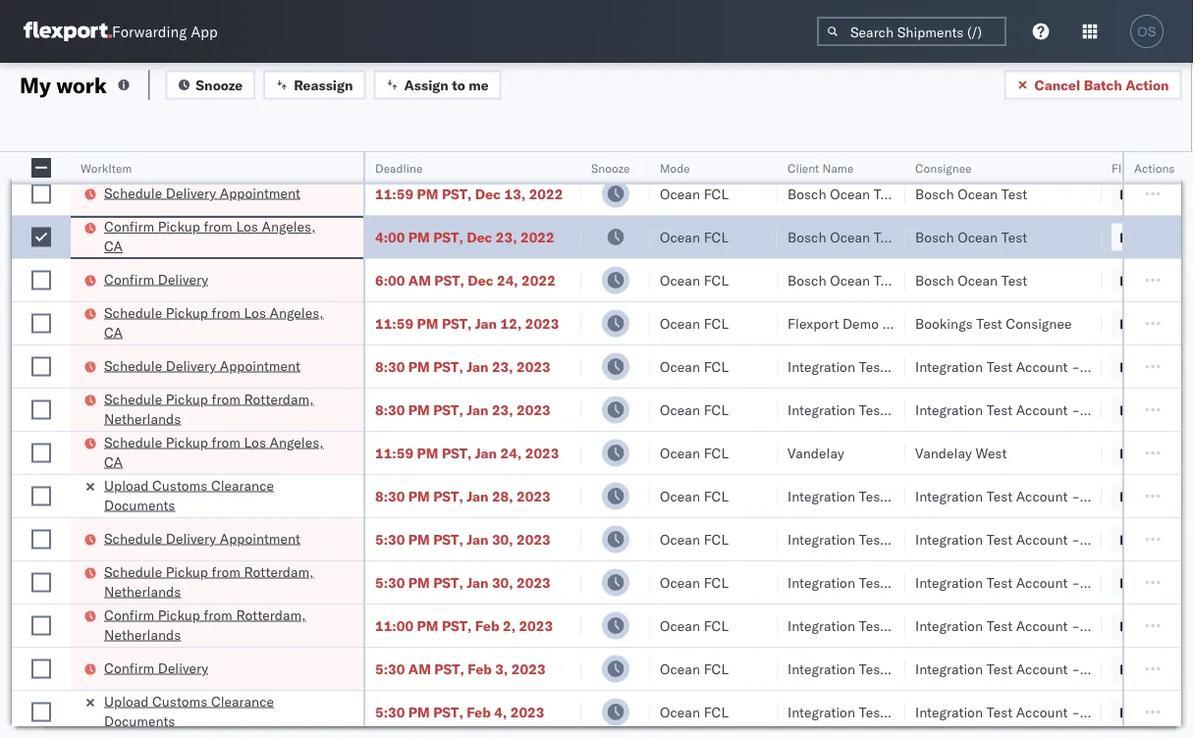 Task type: vqa. For each thing, say whether or not it's contained in the screenshot.
forwarding app link
yes



Task type: describe. For each thing, give the bounding box(es) containing it.
1 2 from the top
[[1186, 358, 1194, 375]]

4 ocean fcl from the top
[[660, 272, 729, 289]]

batch
[[1084, 76, 1123, 93]]

flexport
[[788, 315, 839, 332]]

7 resize handle column header from the left
[[1079, 152, 1103, 739]]

os
[[1138, 24, 1157, 39]]

pst, down to
[[442, 142, 472, 159]]

4 integration from the top
[[916, 531, 984, 548]]

pst, up 8:30 pm pst, jan 28, 2023
[[442, 445, 472, 462]]

4 flex- from the top
[[1144, 272, 1186, 289]]

pickup for 8:30 pm pst, jan 23, 2023
[[166, 391, 208, 408]]

6 karl from the top
[[1084, 618, 1109, 635]]

clearance for 5:30 pm pst, feb 4, 2023
[[211, 693, 274, 710]]

my
[[20, 71, 51, 98]]

11:59 pm pst, dec 13, 2022 for schedule delivery appointment
[[375, 185, 563, 202]]

confirm pickup from los angeles, ca
[[104, 218, 316, 255]]

flex id button
[[1103, 156, 1194, 176]]

confirm pickup from los angeles, ca link
[[104, 217, 338, 256]]

7 integration test account - karl lagerfeld from the top
[[916, 661, 1172, 678]]

Search Shipments (/) text field
[[818, 17, 1007, 46]]

pst, up 11:00 pm pst, feb 2, 2023
[[434, 574, 464, 592]]

schedule pickup from rotterdam, netherlands for 5:30 pm pst, jan 30, 2023
[[104, 564, 314, 600]]

8 schedule from the top
[[104, 564, 162, 581]]

7 flex-2 from the top
[[1144, 661, 1194, 678]]

12 fcl from the top
[[704, 618, 729, 635]]

2023 right 12,
[[525, 315, 560, 332]]

forwarding app
[[112, 22, 218, 41]]

1 5:30 pm pst, jan 30, 2023 from the top
[[375, 531, 551, 548]]

los for 11:59 pm pst, jan 24, 2023
[[244, 434, 266, 451]]

28,
[[492, 488, 514, 505]]

12 ocean fcl from the top
[[660, 618, 729, 635]]

5 account from the top
[[1017, 574, 1069, 592]]

cancel batch action
[[1035, 76, 1170, 93]]

13 ocean fcl from the top
[[660, 661, 729, 678]]

1 integration test account - karl lagerfeld from the top
[[916, 358, 1172, 375]]

client name
[[788, 161, 854, 175]]

3 ocean fcl from the top
[[660, 228, 729, 246]]

7 flex- from the top
[[1144, 401, 1186, 419]]

confirm delivery link for 5:30 am pst, feb 3, 2023
[[104, 659, 208, 679]]

12 flex- from the top
[[1144, 618, 1186, 635]]

11 ocean fcl from the top
[[660, 574, 729, 592]]

6:00 am pst, dec 24, 2022
[[375, 272, 556, 289]]

schedule delivery appointment link for 8:30
[[104, 356, 301, 376]]

delivery for 5:30 pm pst, jan 30, 2023
[[166, 530, 216, 547]]

6 account from the top
[[1017, 618, 1069, 635]]

name
[[823, 161, 854, 175]]

10 flex- from the top
[[1144, 531, 1186, 548]]

1 lagerfeld from the top
[[1113, 358, 1172, 375]]

schedule pickup from rotterdam, netherlands link for 5:30
[[104, 563, 338, 602]]

4 2 from the top
[[1186, 531, 1194, 548]]

5 2 from the top
[[1186, 574, 1194, 592]]

dec for confirm pickup from los angeles, ca
[[467, 228, 493, 246]]

1 ocean fcl from the top
[[660, 142, 729, 159]]

confirm pickup from rotterdam, netherlands button
[[104, 606, 338, 647]]

customs for 5:30
[[152, 693, 208, 710]]

dec up 11:59 pm pst, jan 12, 2023
[[468, 272, 494, 289]]

6 integration test account - karl lagerfeld from the top
[[916, 618, 1172, 635]]

pm down 8:30 pm pst, jan 28, 2023
[[409, 531, 430, 548]]

24, for 2023
[[501, 445, 522, 462]]

confirm delivery for 6:00 am pst, dec 24, 2022
[[104, 271, 208, 288]]

pickup for 11:59 pm pst, jan 12, 2023
[[166, 304, 208, 321]]

2 flex-1 from the top
[[1144, 185, 1194, 202]]

10 fcl from the top
[[704, 531, 729, 548]]

2022 for confirm pickup from los angeles, ca
[[521, 228, 555, 246]]

3 lagerfeld from the top
[[1113, 488, 1172, 505]]

23, for los
[[496, 228, 517, 246]]

schedule delivery appointment link for 11:59
[[104, 183, 301, 203]]

1 schedule from the top
[[104, 131, 162, 148]]

confirm delivery for 5:30 am pst, feb 3, 2023
[[104, 660, 208, 677]]

12,
[[501, 315, 522, 332]]

schedule pickup from los angeles, ca button for 11:59 pm pst, dec 13, 2022
[[104, 130, 338, 171]]

consignee button
[[906, 156, 1083, 176]]

flex
[[1112, 161, 1134, 175]]

cancel
[[1035, 76, 1081, 93]]

rotterdam, for 11:00 pm pst, feb 2, 2023
[[236, 607, 306, 624]]

pickup for 11:00 pm pst, feb 2, 2023
[[158, 607, 200, 624]]

id
[[1137, 161, 1149, 175]]

7 - from the top
[[1072, 661, 1081, 678]]

schedule pickup from rotterdam, netherlands button for 8:30 pm pst, jan 23, 2023
[[104, 390, 338, 431]]

upload for 5:30
[[104, 693, 149, 710]]

4 lagerfeld from the top
[[1113, 531, 1172, 548]]

11:00
[[375, 618, 414, 635]]

rotterdam, for 8:30 pm pst, jan 23, 2023
[[244, 391, 314, 408]]

6 2 from the top
[[1186, 618, 1194, 635]]

from for 8:30 pm pst, jan 23, 2023
[[212, 391, 241, 408]]

3 integration from the top
[[916, 488, 984, 505]]

schedule pickup from los angeles, ca for 11:59 pm pst, jan 24, 2023
[[104, 434, 324, 471]]

9 flex- from the top
[[1144, 488, 1186, 505]]

4 account from the top
[[1017, 531, 1069, 548]]

pst, down the 6:00 am pst, dec 24, 2022
[[442, 315, 472, 332]]

2 integration from the top
[[916, 401, 984, 419]]

confirm for confirm pickup from los angeles, ca button
[[104, 218, 154, 235]]

client name button
[[778, 156, 886, 176]]

11:59 pm pst, jan 12, 2023
[[375, 315, 560, 332]]

pst, down 11:59 pm pst, jan 12, 2023
[[434, 358, 464, 375]]

7 karl from the top
[[1084, 661, 1109, 678]]

2023 right 28,
[[517, 488, 551, 505]]

2023 right 2,
[[519, 618, 553, 635]]

3 fcl from the top
[[704, 228, 729, 246]]

4 5:30 from the top
[[375, 704, 405, 721]]

9 fcl from the top
[[704, 488, 729, 505]]

consignee inside button
[[916, 161, 972, 175]]

5 resize handle column header from the left
[[755, 152, 778, 739]]

me
[[469, 76, 489, 93]]

2,
[[503, 618, 516, 635]]

jan down 8:30 pm pst, jan 28, 2023
[[467, 531, 489, 548]]

4 - from the top
[[1072, 531, 1081, 548]]

2 flex-2 from the top
[[1144, 401, 1194, 419]]

confirm for confirm delivery button associated with 6:00 am pst, dec 24, 2022
[[104, 271, 154, 288]]

24, for 2022
[[497, 272, 518, 289]]

11:00 pm pst, feb 2, 2023
[[375, 618, 553, 635]]

8 flex-2 from the top
[[1144, 704, 1194, 721]]

assign to me
[[404, 76, 489, 93]]

5 integration from the top
[[916, 574, 984, 592]]

schedule pickup from los angeles, ca button for 11:59 pm pst, jan 12, 2023
[[104, 303, 338, 344]]

1 for schedule delivery appointment button for 11:59 pm pst, dec 13, 2022
[[1186, 185, 1194, 202]]

1 integration from the top
[[916, 358, 984, 375]]

11:59 for schedule pickup from los angeles, ca link related to 11:59 pm pst, jan 24, 2023
[[375, 445, 414, 462]]

3 flex-2 from the top
[[1144, 488, 1194, 505]]

3 schedule delivery appointment link from the top
[[104, 529, 301, 549]]

5 ocean fcl from the top
[[660, 315, 729, 332]]

14 fcl from the top
[[704, 704, 729, 721]]

5:30 pm pst, feb 4, 2023
[[375, 704, 545, 721]]

vandelay west
[[916, 445, 1008, 462]]

clearance for 8:30 pm pst, jan 28, 2023
[[211, 477, 274, 494]]

6 - from the top
[[1072, 618, 1081, 635]]

consignee for flexport demo consignee
[[883, 315, 949, 332]]

work
[[56, 71, 107, 98]]

delivery for 5:30 am pst, feb 3, 2023
[[158, 660, 208, 677]]

am for 6:00
[[409, 272, 431, 289]]

1 vertical spatial snooze
[[592, 161, 630, 175]]

4 fcl from the top
[[704, 272, 729, 289]]

schedule pickup from rotterdam, netherlands link for 8:30
[[104, 390, 338, 429]]

6 flex- from the top
[[1144, 358, 1186, 375]]

netherlands for 5:30 pm pst, jan 30, 2023
[[104, 583, 181, 600]]

4 integration test account - karl lagerfeld from the top
[[916, 531, 1172, 548]]

pickup for 5:30 pm pst, jan 30, 2023
[[166, 564, 208, 581]]

schedule pickup from los angeles, ca for 11:59 pm pst, jan 12, 2023
[[104, 304, 324, 341]]

pst, up 11:59 pm pst, jan 24, 2023
[[434, 401, 464, 419]]

netherlands for 11:00 pm pst, feb 2, 2023
[[104, 626, 181, 644]]

4 flex-1 from the top
[[1144, 272, 1194, 289]]

flex-1 for schedule pickup from los angeles, ca link related to 11:59 pm pst, jan 24, 2023
[[1144, 445, 1194, 462]]

14 ocean fcl from the top
[[660, 704, 729, 721]]

flex id
[[1112, 161, 1149, 175]]

4,
[[495, 704, 507, 721]]

from for 11:59 pm pst, jan 24, 2023
[[212, 434, 241, 451]]

upload for 8:30
[[104, 477, 149, 494]]

11:59 for schedule pickup from los angeles, ca link for 11:59 pm pst, jan 12, 2023
[[375, 315, 414, 332]]

11:59 for 11:59's schedule delivery appointment link
[[375, 185, 414, 202]]

jan for 11:59 pm pst, jan 12, 2023's "schedule pickup from los angeles, ca" button
[[475, 315, 497, 332]]

jan for 'schedule pickup from rotterdam, netherlands' button for 8:30 pm pst, jan 23, 2023
[[467, 401, 489, 419]]

from for 11:59 pm pst, jan 12, 2023
[[212, 304, 241, 321]]

8 2 from the top
[[1186, 704, 1194, 721]]

11:59 pm pst, jan 24, 2023
[[375, 445, 560, 462]]

actions
[[1135, 161, 1176, 175]]

deadline
[[375, 161, 423, 175]]

2 5:30 pm pst, jan 30, 2023 from the top
[[375, 574, 551, 592]]

jan left 28,
[[467, 488, 489, 505]]

8:30 pm pst, jan 23, 2023 for schedule delivery appointment
[[375, 358, 551, 375]]

1 resize handle column header from the left
[[47, 152, 71, 739]]

2 account from the top
[[1017, 401, 1069, 419]]

6 lagerfeld from the top
[[1113, 618, 1172, 635]]

2023 down 8:30 pm pst, jan 28, 2023
[[517, 531, 551, 548]]

reassign
[[294, 76, 353, 93]]

consignee for bookings test consignee
[[1007, 315, 1072, 332]]

3 appointment from the top
[[220, 530, 301, 547]]

client
[[788, 161, 820, 175]]

dec for schedule pickup from los angeles, ca
[[475, 142, 501, 159]]

flex-1 for confirm pickup from los angeles, ca link
[[1144, 228, 1194, 246]]

8 fcl from the top
[[704, 445, 729, 462]]

los for 11:59 pm pst, jan 12, 2023
[[244, 304, 266, 321]]

8 - from the top
[[1072, 704, 1081, 721]]

documents for 5:30 pm pst, feb 4, 2023
[[104, 713, 175, 730]]

5 schedule from the top
[[104, 391, 162, 408]]

14 flex- from the top
[[1144, 704, 1186, 721]]

7 integration from the top
[[916, 661, 984, 678]]

schedule delivery appointment button for 11:59 pm pst, dec 13, 2022
[[104, 183, 301, 205]]

8:30 for schedule delivery appointment
[[375, 358, 405, 375]]

3 resize handle column header from the left
[[558, 152, 582, 739]]

app
[[191, 22, 218, 41]]

pickup for 11:59 pm pst, dec 13, 2022
[[166, 131, 208, 148]]

4 karl from the top
[[1084, 531, 1109, 548]]

pm down 11:59 pm pst, jan 12, 2023
[[409, 358, 430, 375]]

9 ocean fcl from the top
[[660, 488, 729, 505]]

ca for 4:00 pm pst, dec 23, 2022
[[104, 238, 123, 255]]

6 ocean fcl from the top
[[660, 358, 729, 375]]

upload customs clearance documents for 5:30 pm pst, feb 4, 2023
[[104, 693, 274, 730]]

pst, down the 4:00 pm pst, dec 23, 2022
[[435, 272, 465, 289]]

assign
[[404, 76, 449, 93]]

workitem button
[[71, 156, 344, 176]]

2 flex- from the top
[[1144, 185, 1186, 202]]

flexport demo consignee
[[788, 315, 949, 332]]

13 fcl from the top
[[704, 661, 729, 678]]

13, for schedule delivery appointment
[[505, 185, 526, 202]]



Task type: locate. For each thing, give the bounding box(es) containing it.
23, up 11:59 pm pst, jan 24, 2023
[[492, 401, 514, 419]]

11:59 up 8:30 pm pst, jan 28, 2023
[[375, 445, 414, 462]]

11 flex- from the top
[[1144, 574, 1186, 592]]

1 horizontal spatial vandelay
[[916, 445, 973, 462]]

pst, down deadline button
[[442, 185, 472, 202]]

jan
[[475, 315, 497, 332], [467, 358, 489, 375], [467, 401, 489, 419], [475, 445, 497, 462], [467, 488, 489, 505], [467, 531, 489, 548], [467, 574, 489, 592]]

1 1 from the top
[[1186, 142, 1194, 159]]

dec up the 6:00 am pst, dec 24, 2022
[[467, 228, 493, 246]]

feb left 4,
[[467, 704, 491, 721]]

consignee
[[916, 161, 972, 175], [883, 315, 949, 332], [1007, 315, 1072, 332]]

2022 for schedule pickup from los angeles, ca
[[529, 142, 563, 159]]

2023 right 4,
[[511, 704, 545, 721]]

11:59 pm pst, dec 13, 2022 down me
[[375, 142, 563, 159]]

1 schedule pickup from los angeles, ca link from the top
[[104, 130, 338, 170]]

my work
[[20, 71, 107, 98]]

1 vertical spatial upload customs clearance documents
[[104, 693, 274, 730]]

0 vertical spatial 30,
[[492, 531, 514, 548]]

confirm for confirm delivery button associated with 5:30 am pst, feb 3, 2023
[[104, 660, 154, 677]]

4 flex-2 from the top
[[1144, 531, 1194, 548]]

appointment
[[220, 184, 301, 201], [220, 357, 301, 374], [220, 530, 301, 547]]

1 vertical spatial clearance
[[211, 693, 274, 710]]

forwarding app link
[[24, 22, 218, 41]]

3,
[[496, 661, 508, 678]]

2 am from the top
[[409, 661, 431, 678]]

jan left 12,
[[475, 315, 497, 332]]

angeles, inside confirm pickup from los angeles, ca
[[262, 218, 316, 235]]

pickup inside confirm pickup from los angeles, ca
[[158, 218, 200, 235]]

3 schedule pickup from los angeles, ca link from the top
[[104, 433, 338, 472]]

3 schedule from the top
[[104, 304, 162, 321]]

1 vertical spatial schedule pickup from rotterdam, netherlands button
[[104, 563, 338, 604]]

2 schedule pickup from rotterdam, netherlands link from the top
[[104, 563, 338, 602]]

11:59 pm pst, dec 13, 2022 down deadline button
[[375, 185, 563, 202]]

0 vertical spatial 5:30 pm pst, jan 30, 2023
[[375, 531, 551, 548]]

pst, down 5:30 am pst, feb 3, 2023
[[434, 704, 464, 721]]

lagerfeld
[[1113, 358, 1172, 375], [1113, 401, 1172, 419], [1113, 488, 1172, 505], [1113, 531, 1172, 548], [1113, 574, 1172, 592], [1113, 618, 1172, 635], [1113, 661, 1172, 678], [1113, 704, 1172, 721]]

11:59 up deadline
[[375, 142, 414, 159]]

3 schedule pickup from los angeles, ca from the top
[[104, 434, 324, 471]]

1 for confirm pickup from los angeles, ca button
[[1186, 228, 1194, 246]]

schedule pickup from rotterdam, netherlands button for 5:30 pm pst, jan 30, 2023
[[104, 563, 338, 604]]

schedule delivery appointment for 11:59 pm pst, dec 13, 2022
[[104, 184, 301, 201]]

rotterdam,
[[244, 391, 314, 408], [244, 564, 314, 581], [236, 607, 306, 624]]

1 vertical spatial am
[[409, 661, 431, 678]]

2023 up 8:30 pm pst, jan 28, 2023
[[525, 445, 560, 462]]

feb left 2,
[[475, 618, 500, 635]]

pm right the 11:00
[[417, 618, 439, 635]]

confirm delivery button down "confirm pickup from rotterdam, netherlands" on the bottom of page
[[104, 659, 208, 680]]

2023 up 11:00 pm pst, feb 2, 2023
[[517, 574, 551, 592]]

2023 right 3,
[[512, 661, 546, 678]]

dec down deadline button
[[475, 185, 501, 202]]

reassign button
[[264, 70, 366, 100]]

-
[[1072, 358, 1081, 375], [1072, 401, 1081, 419], [1072, 488, 1081, 505], [1072, 531, 1081, 548], [1072, 574, 1081, 592], [1072, 618, 1081, 635], [1072, 661, 1081, 678], [1072, 704, 1081, 721]]

0 horizontal spatial vandelay
[[788, 445, 845, 462]]

1 schedule pickup from los angeles, ca from the top
[[104, 131, 324, 168]]

confirm inside "confirm pickup from rotterdam, netherlands"
[[104, 607, 154, 624]]

rotterdam, inside "confirm pickup from rotterdam, netherlands"
[[236, 607, 306, 624]]

0 vertical spatial 11:59 pm pst, dec 13, 2022
[[375, 142, 563, 159]]

angeles, for 11:59 pm pst, dec 13, 2022
[[270, 131, 324, 148]]

confirm pickup from rotterdam, netherlands link
[[104, 606, 338, 645]]

11:59 for 11:59 pm pst, dec 13, 2022 schedule pickup from los angeles, ca link
[[375, 142, 414, 159]]

flex-1
[[1144, 142, 1194, 159], [1144, 185, 1194, 202], [1144, 228, 1194, 246], [1144, 272, 1194, 289], [1144, 315, 1194, 332], [1144, 445, 1194, 462]]

2
[[1186, 358, 1194, 375], [1186, 401, 1194, 419], [1186, 488, 1194, 505], [1186, 531, 1194, 548], [1186, 574, 1194, 592], [1186, 618, 1194, 635], [1186, 661, 1194, 678], [1186, 704, 1194, 721]]

5:30 up the 11:00
[[375, 574, 405, 592]]

4:00 pm pst, dec 23, 2022
[[375, 228, 555, 246]]

6 flex-2 from the top
[[1144, 618, 1194, 635]]

2 vertical spatial schedule pickup from los angeles, ca button
[[104, 433, 338, 474]]

0 vertical spatial appointment
[[220, 184, 301, 201]]

confirm inside confirm pickup from los angeles, ca
[[104, 218, 154, 235]]

schedule pickup from los angeles, ca
[[104, 131, 324, 168], [104, 304, 324, 341], [104, 434, 324, 471]]

0 vertical spatial netherlands
[[104, 410, 181, 427]]

os button
[[1125, 9, 1170, 54]]

1 schedule delivery appointment link from the top
[[104, 183, 301, 203]]

ca for 11:59 pm pst, dec 13, 2022
[[104, 151, 123, 168]]

1 vertical spatial netherlands
[[104, 583, 181, 600]]

snooze down app
[[196, 76, 243, 93]]

0 vertical spatial schedule pickup from rotterdam, netherlands link
[[104, 390, 338, 429]]

8:30 pm pst, jan 23, 2023 down 11:59 pm pst, jan 12, 2023
[[375, 358, 551, 375]]

pm up 11:59 pm pst, jan 24, 2023
[[409, 401, 430, 419]]

0 vertical spatial feb
[[475, 618, 500, 635]]

feb for 4,
[[467, 704, 491, 721]]

confirm delivery
[[104, 271, 208, 288], [104, 660, 208, 677]]

flex-1 button
[[1112, 137, 1194, 165], [1112, 137, 1194, 165], [1112, 180, 1194, 208], [1112, 180, 1194, 208], [1112, 224, 1194, 251], [1112, 224, 1194, 251], [1112, 267, 1194, 294], [1112, 267, 1194, 294], [1112, 310, 1194, 338], [1112, 310, 1194, 338], [1112, 440, 1194, 467], [1112, 440, 1194, 467]]

0 vertical spatial documents
[[104, 497, 175, 514]]

8:30 for schedule pickup from rotterdam, netherlands
[[375, 401, 405, 419]]

2 schedule delivery appointment from the top
[[104, 357, 301, 374]]

1 confirm delivery link from the top
[[104, 270, 208, 289]]

1 vertical spatial upload customs clearance documents link
[[104, 692, 338, 732]]

5:30 pm pst, jan 30, 2023 up 11:00 pm pst, feb 2, 2023
[[375, 574, 551, 592]]

8 integration test account - karl lagerfeld from the top
[[916, 704, 1172, 721]]

5 flex-1 from the top
[[1144, 315, 1194, 332]]

snooze left mode
[[592, 161, 630, 175]]

0 vertical spatial 24,
[[497, 272, 518, 289]]

6 fcl from the top
[[704, 358, 729, 375]]

1 for "schedule pickup from los angeles, ca" button associated with 11:59 pm pst, jan 24, 2023
[[1186, 445, 1194, 462]]

dec for schedule delivery appointment
[[475, 185, 501, 202]]

6 resize handle column header from the left
[[882, 152, 906, 739]]

11:59 down deadline
[[375, 185, 414, 202]]

delivery
[[166, 184, 216, 201], [158, 271, 208, 288], [166, 357, 216, 374], [166, 530, 216, 547], [158, 660, 208, 677]]

netherlands inside "confirm pickup from rotterdam, netherlands"
[[104, 626, 181, 644]]

None checkbox
[[31, 141, 51, 161], [31, 184, 51, 204], [31, 271, 51, 290], [31, 314, 51, 334], [31, 400, 51, 420], [31, 487, 51, 507], [31, 530, 51, 550], [31, 573, 51, 593], [31, 703, 51, 723], [31, 141, 51, 161], [31, 184, 51, 204], [31, 271, 51, 290], [31, 314, 51, 334], [31, 400, 51, 420], [31, 487, 51, 507], [31, 530, 51, 550], [31, 573, 51, 593], [31, 703, 51, 723]]

from for 4:00 pm pst, dec 23, 2022
[[204, 218, 233, 235]]

schedule pickup from rotterdam, netherlands button
[[104, 390, 338, 431], [104, 563, 338, 604]]

30, down 28,
[[492, 531, 514, 548]]

13,
[[505, 142, 526, 159], [505, 185, 526, 202]]

jan up 28,
[[475, 445, 497, 462]]

0 vertical spatial upload customs clearance documents link
[[104, 476, 338, 515]]

schedule pickup from los angeles, ca button
[[104, 130, 338, 171], [104, 303, 338, 344], [104, 433, 338, 474]]

0 vertical spatial schedule delivery appointment link
[[104, 183, 301, 203]]

1 vertical spatial schedule delivery appointment link
[[104, 356, 301, 376]]

appointment for 11:59
[[220, 184, 301, 201]]

0 vertical spatial clearance
[[211, 477, 274, 494]]

1 horizontal spatial snooze
[[592, 161, 630, 175]]

am for 5:30
[[409, 661, 431, 678]]

pm down 5:30 am pst, feb 3, 2023
[[409, 704, 430, 721]]

2 8:30 from the top
[[375, 401, 405, 419]]

0 vertical spatial schedule delivery appointment
[[104, 184, 301, 201]]

vandelay for vandelay
[[788, 445, 845, 462]]

workitem
[[81, 161, 132, 175]]

2 8:30 pm pst, jan 23, 2023 from the top
[[375, 401, 551, 419]]

vandelay
[[788, 445, 845, 462], [916, 445, 973, 462]]

from for 11:00 pm pst, feb 2, 2023
[[204, 607, 233, 624]]

confirm delivery link down "confirm pickup from rotterdam, netherlands" on the bottom of page
[[104, 659, 208, 679]]

pickup inside "confirm pickup from rotterdam, netherlands"
[[158, 607, 200, 624]]

1 upload customs clearance documents link from the top
[[104, 476, 338, 515]]

1 vertical spatial confirm delivery button
[[104, 659, 208, 680]]

0 vertical spatial customs
[[152, 477, 208, 494]]

5 flex-2 from the top
[[1144, 574, 1194, 592]]

7 ocean fcl from the top
[[660, 401, 729, 419]]

8:30 pm pst, jan 23, 2023 for schedule pickup from rotterdam, netherlands
[[375, 401, 551, 419]]

2 schedule pickup from los angeles, ca from the top
[[104, 304, 324, 341]]

bookings
[[916, 315, 973, 332]]

angeles,
[[270, 131, 324, 148], [262, 218, 316, 235], [270, 304, 324, 321], [270, 434, 324, 451]]

1 clearance from the top
[[211, 477, 274, 494]]

1 schedule pickup from los angeles, ca button from the top
[[104, 130, 338, 171]]

jan up 11:59 pm pst, jan 24, 2023
[[467, 401, 489, 419]]

am down the 11:00
[[409, 661, 431, 678]]

1 schedule pickup from rotterdam, netherlands from the top
[[104, 391, 314, 427]]

pm up deadline
[[417, 142, 439, 159]]

upload customs clearance documents
[[104, 477, 274, 514], [104, 693, 274, 730]]

flex-1 for schedule pickup from los angeles, ca link for 11:59 pm pst, jan 12, 2023
[[1144, 315, 1194, 332]]

schedule pickup from los angeles, ca link for 11:59 pm pst, dec 13, 2022
[[104, 130, 338, 170]]

1 vertical spatial schedule pickup from rotterdam, netherlands
[[104, 564, 314, 600]]

pickup
[[166, 131, 208, 148], [158, 218, 200, 235], [166, 304, 208, 321], [166, 391, 208, 408], [166, 434, 208, 451], [166, 564, 208, 581], [158, 607, 200, 624]]

13, for schedule pickup from los angeles, ca
[[505, 142, 526, 159]]

24, up 28,
[[501, 445, 522, 462]]

dec down me
[[475, 142, 501, 159]]

2023 down 12,
[[517, 358, 551, 375]]

confirm pickup from rotterdam, netherlands
[[104, 607, 306, 644]]

3 schedule delivery appointment from the top
[[104, 530, 301, 547]]

5 karl from the top
[[1084, 574, 1109, 592]]

2 vertical spatial schedule pickup from los angeles, ca
[[104, 434, 324, 471]]

2023
[[525, 315, 560, 332], [517, 358, 551, 375], [517, 401, 551, 419], [525, 445, 560, 462], [517, 488, 551, 505], [517, 531, 551, 548], [517, 574, 551, 592], [519, 618, 553, 635], [512, 661, 546, 678], [511, 704, 545, 721]]

2 - from the top
[[1072, 401, 1081, 419]]

1 vertical spatial 5:30 pm pst, jan 30, 2023
[[375, 574, 551, 592]]

5 lagerfeld from the top
[[1113, 574, 1172, 592]]

3 flex- from the top
[[1144, 228, 1186, 246]]

2 confirm delivery from the top
[[104, 660, 208, 677]]

confirm delivery button down confirm pickup from los angeles, ca
[[104, 270, 208, 291]]

confirm delivery link for 6:00 am pst, dec 24, 2022
[[104, 270, 208, 289]]

integration test account - karl lagerfeld
[[916, 358, 1172, 375], [916, 401, 1172, 419], [916, 488, 1172, 505], [916, 531, 1172, 548], [916, 574, 1172, 592], [916, 618, 1172, 635], [916, 661, 1172, 678], [916, 704, 1172, 721]]

flex-
[[1144, 142, 1186, 159], [1144, 185, 1186, 202], [1144, 228, 1186, 246], [1144, 272, 1186, 289], [1144, 315, 1186, 332], [1144, 358, 1186, 375], [1144, 401, 1186, 419], [1144, 445, 1186, 462], [1144, 488, 1186, 505], [1144, 531, 1186, 548], [1144, 574, 1186, 592], [1144, 618, 1186, 635], [1144, 661, 1186, 678], [1144, 704, 1186, 721]]

assign to me button
[[374, 70, 502, 100]]

pm up 8:30 pm pst, jan 28, 2023
[[417, 445, 439, 462]]

0 vertical spatial snooze
[[196, 76, 243, 93]]

1 vertical spatial schedule pickup from los angeles, ca button
[[104, 303, 338, 344]]

customs for 8:30
[[152, 477, 208, 494]]

2 vertical spatial schedule delivery appointment link
[[104, 529, 301, 549]]

4 1 from the top
[[1186, 272, 1194, 289]]

west
[[976, 445, 1008, 462]]

30, up 2,
[[492, 574, 514, 592]]

1 vertical spatial 24,
[[501, 445, 522, 462]]

1 schedule delivery appointment from the top
[[104, 184, 301, 201]]

0 vertical spatial schedule delivery appointment button
[[104, 183, 301, 205]]

0 vertical spatial upload
[[104, 477, 149, 494]]

1
[[1186, 142, 1194, 159], [1186, 185, 1194, 202], [1186, 228, 1194, 246], [1186, 272, 1194, 289], [1186, 315, 1194, 332], [1186, 445, 1194, 462]]

confirm delivery button
[[104, 270, 208, 291], [104, 659, 208, 680]]

upload customs clearance documents link for 8:30 pm pst, jan 28, 2023
[[104, 476, 338, 515]]

2 schedule pickup from los angeles, ca button from the top
[[104, 303, 338, 344]]

schedule delivery appointment link
[[104, 183, 301, 203], [104, 356, 301, 376], [104, 529, 301, 549]]

23, up the 6:00 am pst, dec 24, 2022
[[496, 228, 517, 246]]

netherlands
[[104, 410, 181, 427], [104, 583, 181, 600], [104, 626, 181, 644]]

customs
[[152, 477, 208, 494], [152, 693, 208, 710]]

demo
[[843, 315, 880, 332]]

upload customs clearance documents for 8:30 pm pst, jan 28, 2023
[[104, 477, 274, 514]]

0 vertical spatial schedule pickup from los angeles, ca button
[[104, 130, 338, 171]]

confirm delivery down "confirm pickup from rotterdam, netherlands" on the bottom of page
[[104, 660, 208, 677]]

snooze inside button
[[196, 76, 243, 93]]

los inside confirm pickup from los angeles, ca
[[236, 218, 258, 235]]

24,
[[497, 272, 518, 289], [501, 445, 522, 462]]

0 vertical spatial schedule pickup from los angeles, ca link
[[104, 130, 338, 170]]

mode
[[660, 161, 691, 175]]

los for 4:00 pm pst, dec 23, 2022
[[236, 218, 258, 235]]

0 vertical spatial am
[[409, 272, 431, 289]]

0 vertical spatial 8:30
[[375, 358, 405, 375]]

documents for 8:30 pm pst, jan 28, 2023
[[104, 497, 175, 514]]

pm down 11:59 pm pst, jan 24, 2023
[[409, 488, 430, 505]]

7 schedule from the top
[[104, 530, 162, 547]]

2 resize handle column header from the left
[[340, 152, 364, 739]]

jan up 11:00 pm pst, feb 2, 2023
[[467, 574, 489, 592]]

pm up the 11:00
[[409, 574, 430, 592]]

8:30 down "6:00" on the top of page
[[375, 358, 405, 375]]

from
[[212, 131, 241, 148], [204, 218, 233, 235], [212, 304, 241, 321], [212, 391, 241, 408], [212, 434, 241, 451], [212, 564, 241, 581], [204, 607, 233, 624]]

1 netherlands from the top
[[104, 410, 181, 427]]

1 vertical spatial appointment
[[220, 357, 301, 374]]

from inside "confirm pickup from rotterdam, netherlands"
[[204, 607, 233, 624]]

7 lagerfeld from the top
[[1113, 661, 1172, 678]]

los for 11:59 pm pst, dec 13, 2022
[[244, 131, 266, 148]]

8:30 pm pst, jan 23, 2023 up 11:59 pm pst, jan 24, 2023
[[375, 401, 551, 419]]

0 vertical spatial schedule pickup from los angeles, ca
[[104, 131, 324, 168]]

4 resize handle column header from the left
[[627, 152, 650, 739]]

1 vertical spatial 30,
[[492, 574, 514, 592]]

from for 5:30 pm pst, jan 30, 2023
[[212, 564, 241, 581]]

0 vertical spatial confirm delivery
[[104, 271, 208, 288]]

3 integration test account - karl lagerfeld from the top
[[916, 488, 1172, 505]]

8 integration from the top
[[916, 704, 984, 721]]

2 1 from the top
[[1186, 185, 1194, 202]]

1 8:30 from the top
[[375, 358, 405, 375]]

1 vertical spatial confirm delivery link
[[104, 659, 208, 679]]

resize handle column header
[[47, 152, 71, 739], [340, 152, 364, 739], [558, 152, 582, 739], [627, 152, 650, 739], [755, 152, 778, 739], [882, 152, 906, 739], [1079, 152, 1103, 739], [1159, 152, 1182, 739]]

flex-1 for 11:59 pm pst, dec 13, 2022 schedule pickup from los angeles, ca link
[[1144, 142, 1194, 159]]

feb for 2,
[[475, 618, 500, 635]]

2 30, from the top
[[492, 574, 514, 592]]

documents
[[104, 497, 175, 514], [104, 713, 175, 730]]

3 11:59 from the top
[[375, 315, 414, 332]]

4 schedule from the top
[[104, 357, 162, 374]]

1 vertical spatial customs
[[152, 693, 208, 710]]

from inside confirm pickup from los angeles, ca
[[204, 218, 233, 235]]

confirm delivery button for 5:30 am pst, feb 3, 2023
[[104, 659, 208, 680]]

schedule pickup from los angeles, ca link
[[104, 130, 338, 170], [104, 303, 338, 342], [104, 433, 338, 472]]

0 vertical spatial rotterdam,
[[244, 391, 314, 408]]

pickup for 4:00 pm pst, dec 23, 2022
[[158, 218, 200, 235]]

1 - from the top
[[1072, 358, 1081, 375]]

1 vertical spatial 13,
[[505, 185, 526, 202]]

schedule pickup from los angeles, ca link for 11:59 pm pst, jan 12, 2023
[[104, 303, 338, 342]]

3 schedule delivery appointment button from the top
[[104, 529, 301, 551]]

pst, down 8:30 pm pst, jan 28, 2023
[[434, 531, 464, 548]]

upload customs clearance documents link for 5:30 pm pst, feb 4, 2023
[[104, 692, 338, 732]]

confirm delivery button for 6:00 am pst, dec 24, 2022
[[104, 270, 208, 291]]

angeles, for 11:59 pm pst, jan 12, 2023
[[270, 304, 324, 321]]

2 vertical spatial schedule pickup from los angeles, ca link
[[104, 433, 338, 472]]

1 vertical spatial schedule pickup from los angeles, ca
[[104, 304, 324, 341]]

5 1 from the top
[[1186, 315, 1194, 332]]

confirm delivery down confirm pickup from los angeles, ca
[[104, 271, 208, 288]]

5:30
[[375, 531, 405, 548], [375, 574, 405, 592], [375, 661, 405, 678], [375, 704, 405, 721]]

schedule pickup from los angeles, ca link for 11:59 pm pst, jan 24, 2023
[[104, 433, 338, 472]]

13 flex- from the top
[[1144, 661, 1186, 678]]

snooze button
[[165, 70, 256, 100]]

1 karl from the top
[[1084, 358, 1109, 375]]

0 vertical spatial confirm delivery button
[[104, 270, 208, 291]]

pst, up 5:30 pm pst, feb 4, 2023
[[435, 661, 465, 678]]

pst,
[[442, 142, 472, 159], [442, 185, 472, 202], [434, 228, 464, 246], [435, 272, 465, 289], [442, 315, 472, 332], [434, 358, 464, 375], [434, 401, 464, 419], [442, 445, 472, 462], [434, 488, 464, 505], [434, 531, 464, 548], [434, 574, 464, 592], [442, 618, 472, 635], [435, 661, 465, 678], [434, 704, 464, 721]]

pst, up 5:30 am pst, feb 3, 2023
[[442, 618, 472, 635]]

deadline button
[[366, 156, 562, 176]]

ca for 11:59 pm pst, jan 12, 2023
[[104, 324, 123, 341]]

mode button
[[650, 156, 759, 176]]

ca inside confirm pickup from los angeles, ca
[[104, 238, 123, 255]]

2 appointment from the top
[[220, 357, 301, 374]]

8:30 up 11:59 pm pst, jan 24, 2023
[[375, 401, 405, 419]]

5:30 am pst, feb 3, 2023
[[375, 661, 546, 678]]

1 vertical spatial schedule delivery appointment
[[104, 357, 301, 374]]

bookings test consignee
[[916, 315, 1072, 332]]

3 netherlands from the top
[[104, 626, 181, 644]]

4:00
[[375, 228, 405, 246]]

2 vertical spatial 8:30
[[375, 488, 405, 505]]

2023 up 11:59 pm pst, jan 24, 2023
[[517, 401, 551, 419]]

1 30, from the top
[[492, 531, 514, 548]]

forwarding
[[112, 22, 187, 41]]

24, up 12,
[[497, 272, 518, 289]]

pickup for 11:59 pm pst, jan 24, 2023
[[166, 434, 208, 451]]

1 vertical spatial documents
[[104, 713, 175, 730]]

confirm pickup from los angeles, ca button
[[104, 217, 338, 258]]

schedule pickup from los angeles, ca button for 11:59 pm pst, jan 24, 2023
[[104, 433, 338, 474]]

schedule delivery appointment for 8:30 pm pst, jan 23, 2023
[[104, 357, 301, 374]]

schedule delivery appointment button
[[104, 183, 301, 205], [104, 356, 301, 378], [104, 529, 301, 551]]

11 fcl from the top
[[704, 574, 729, 592]]

action
[[1126, 76, 1170, 93]]

2 fcl from the top
[[704, 185, 729, 202]]

ca
[[104, 151, 123, 168], [104, 238, 123, 255], [104, 324, 123, 341], [104, 453, 123, 471]]

angeles, for 11:59 pm pst, jan 24, 2023
[[270, 434, 324, 451]]

0 vertical spatial upload customs clearance documents
[[104, 477, 274, 514]]

2 vertical spatial schedule delivery appointment
[[104, 530, 301, 547]]

2 vertical spatial appointment
[[220, 530, 301, 547]]

1 5:30 from the top
[[375, 531, 405, 548]]

8:30 pm pst, jan 28, 2023
[[375, 488, 551, 505]]

appointment for 8:30
[[220, 357, 301, 374]]

1 flex- from the top
[[1144, 142, 1186, 159]]

6:00
[[375, 272, 405, 289]]

1 for 11:59 pm pst, dec 13, 2022's "schedule pickup from los angeles, ca" button
[[1186, 142, 1194, 159]]

2 vertical spatial rotterdam,
[[236, 607, 306, 624]]

feb left 3,
[[468, 661, 492, 678]]

am
[[409, 272, 431, 289], [409, 661, 431, 678]]

schedule pickup from rotterdam, netherlands for 8:30 pm pst, jan 23, 2023
[[104, 391, 314, 427]]

30,
[[492, 531, 514, 548], [492, 574, 514, 592]]

ocean
[[660, 142, 701, 159], [831, 142, 871, 159], [958, 142, 999, 159], [660, 185, 701, 202], [831, 185, 871, 202], [958, 185, 999, 202], [660, 228, 701, 246], [831, 228, 871, 246], [958, 228, 999, 246], [660, 272, 701, 289], [831, 272, 871, 289], [958, 272, 999, 289], [660, 315, 701, 332], [660, 358, 701, 375], [660, 401, 701, 419], [660, 445, 701, 462], [660, 488, 701, 505], [660, 531, 701, 548], [660, 574, 701, 592], [660, 618, 701, 635], [660, 661, 701, 678], [660, 704, 701, 721]]

8:30 pm pst, jan 23, 2023
[[375, 358, 551, 375], [375, 401, 551, 419]]

5 fcl from the top
[[704, 315, 729, 332]]

schedule delivery appointment button for 8:30 pm pst, jan 23, 2023
[[104, 356, 301, 378]]

snooze
[[196, 76, 243, 93], [592, 161, 630, 175]]

1 confirm delivery button from the top
[[104, 270, 208, 291]]

flex-2
[[1144, 358, 1194, 375], [1144, 401, 1194, 419], [1144, 488, 1194, 505], [1144, 531, 1194, 548], [1144, 574, 1194, 592], [1144, 618, 1194, 635], [1144, 661, 1194, 678], [1144, 704, 1194, 721]]

2 confirm from the top
[[104, 271, 154, 288]]

karl
[[1084, 358, 1109, 375], [1084, 401, 1109, 419], [1084, 488, 1109, 505], [1084, 531, 1109, 548], [1084, 574, 1109, 592], [1084, 618, 1109, 635], [1084, 661, 1109, 678], [1084, 704, 1109, 721]]

1 vertical spatial 8:30
[[375, 401, 405, 419]]

jan for "schedule pickup from los angeles, ca" button associated with 11:59 pm pst, jan 24, 2023
[[475, 445, 497, 462]]

5:30 down 8:30 pm pst, jan 28, 2023
[[375, 531, 405, 548]]

2 vertical spatial schedule delivery appointment button
[[104, 529, 301, 551]]

delivery for 6:00 am pst, dec 24, 2022
[[158, 271, 208, 288]]

schedule pickup from rotterdam, netherlands
[[104, 391, 314, 427], [104, 564, 314, 600]]

2 vertical spatial netherlands
[[104, 626, 181, 644]]

5 flex- from the top
[[1144, 315, 1186, 332]]

2 lagerfeld from the top
[[1113, 401, 1172, 419]]

None checkbox
[[31, 158, 51, 178], [31, 227, 51, 247], [31, 357, 51, 377], [31, 444, 51, 463], [31, 617, 51, 636], [31, 660, 51, 679], [31, 158, 51, 178], [31, 227, 51, 247], [31, 357, 51, 377], [31, 444, 51, 463], [31, 617, 51, 636], [31, 660, 51, 679]]

1 flex-2 from the top
[[1144, 358, 1194, 375]]

2 karl from the top
[[1084, 401, 1109, 419]]

8:30 down 11:59 pm pst, jan 24, 2023
[[375, 488, 405, 505]]

4 11:59 from the top
[[375, 445, 414, 462]]

3 flex-1 from the top
[[1144, 228, 1194, 246]]

vandelay for vandelay west
[[916, 445, 973, 462]]

1 for 11:59 pm pst, jan 12, 2023's "schedule pickup from los angeles, ca" button
[[1186, 315, 1194, 332]]

pm down the 6:00 am pst, dec 24, 2022
[[417, 315, 439, 332]]

3 confirm from the top
[[104, 607, 154, 624]]

pst, up the 6:00 am pst, dec 24, 2022
[[434, 228, 464, 246]]

2 upload customs clearance documents link from the top
[[104, 692, 338, 732]]

5:30 pm pst, jan 30, 2023 down 8:30 pm pst, jan 28, 2023
[[375, 531, 551, 548]]

confirm for "confirm pickup from rotterdam, netherlands" button
[[104, 607, 154, 624]]

8 lagerfeld from the top
[[1113, 704, 1172, 721]]

pst, down 11:59 pm pst, jan 24, 2023
[[434, 488, 464, 505]]

1 vertical spatial schedule pickup from rotterdam, netherlands link
[[104, 563, 338, 602]]

from for 11:59 pm pst, dec 13, 2022
[[212, 131, 241, 148]]

flexport. image
[[24, 22, 112, 41]]

11:59 down "6:00" on the top of page
[[375, 315, 414, 332]]

0 vertical spatial confirm delivery link
[[104, 270, 208, 289]]

pm down deadline
[[417, 185, 439, 202]]

1 upload customs clearance documents from the top
[[104, 477, 274, 514]]

1 vertical spatial feb
[[468, 661, 492, 678]]

2 5:30 from the top
[[375, 574, 405, 592]]

2 schedule delivery appointment link from the top
[[104, 356, 301, 376]]

jan down 11:59 pm pst, jan 12, 2023
[[467, 358, 489, 375]]

1 vertical spatial schedule pickup from los angeles, ca link
[[104, 303, 338, 342]]

11:59 pm pst, dec 13, 2022
[[375, 142, 563, 159], [375, 185, 563, 202]]

2 customs from the top
[[152, 693, 208, 710]]

pm right the 4:00 on the left of the page
[[409, 228, 430, 246]]

1 vertical spatial schedule delivery appointment button
[[104, 356, 301, 378]]

1 vertical spatial 11:59 pm pst, dec 13, 2022
[[375, 185, 563, 202]]

cancel batch action button
[[1005, 70, 1183, 100]]

1 vertical spatial confirm delivery
[[104, 660, 208, 677]]

5:30 down the 11:00
[[375, 661, 405, 678]]

8 account from the top
[[1017, 704, 1069, 721]]

am right "6:00" on the top of page
[[409, 272, 431, 289]]

confirm delivery link down confirm pickup from los angeles, ca
[[104, 270, 208, 289]]

schedule pickup from los angeles, ca for 11:59 pm pst, dec 13, 2022
[[104, 131, 324, 168]]

23, down 12,
[[492, 358, 514, 375]]

ca for 11:59 pm pst, jan 24, 2023
[[104, 453, 123, 471]]

1 11:59 from the top
[[375, 142, 414, 159]]

to
[[452, 76, 466, 93]]

2022 for schedule delivery appointment
[[529, 185, 563, 202]]

8 karl from the top
[[1084, 704, 1109, 721]]

5:30 down 5:30 am pst, feb 3, 2023
[[375, 704, 405, 721]]

23, for rotterdam,
[[492, 401, 514, 419]]

upload
[[104, 477, 149, 494], [104, 693, 149, 710]]

2 vertical spatial 23,
[[492, 401, 514, 419]]

bosch
[[788, 142, 827, 159], [916, 142, 955, 159], [788, 185, 827, 202], [916, 185, 955, 202], [788, 228, 827, 246], [916, 228, 955, 246], [788, 272, 827, 289], [916, 272, 955, 289]]

7 account from the top
[[1017, 661, 1069, 678]]

0 vertical spatial schedule pickup from rotterdam, netherlands
[[104, 391, 314, 427]]

1 vertical spatial 8:30 pm pst, jan 23, 2023
[[375, 401, 551, 419]]

integration
[[916, 358, 984, 375], [916, 401, 984, 419], [916, 488, 984, 505], [916, 531, 984, 548], [916, 574, 984, 592], [916, 618, 984, 635], [916, 661, 984, 678], [916, 704, 984, 721]]

netherlands for 8:30 pm pst, jan 23, 2023
[[104, 410, 181, 427]]

2 vertical spatial feb
[[467, 704, 491, 721]]

0 vertical spatial schedule pickup from rotterdam, netherlands button
[[104, 390, 338, 431]]

angeles, for 4:00 pm pst, dec 23, 2022
[[262, 218, 316, 235]]

1 documents from the top
[[104, 497, 175, 514]]

jan for 5:30 pm pst, jan 30, 2023 'schedule pickup from rotterdam, netherlands' button
[[467, 574, 489, 592]]

1 vertical spatial 23,
[[492, 358, 514, 375]]

0 vertical spatial 13,
[[505, 142, 526, 159]]

1 vertical spatial rotterdam,
[[244, 564, 314, 581]]

0 vertical spatial 23,
[[496, 228, 517, 246]]

1 vertical spatial upload
[[104, 693, 149, 710]]

0 horizontal spatial snooze
[[196, 76, 243, 93]]

pm
[[417, 142, 439, 159], [417, 185, 439, 202], [409, 228, 430, 246], [417, 315, 439, 332], [409, 358, 430, 375], [409, 401, 430, 419], [417, 445, 439, 462], [409, 488, 430, 505], [409, 531, 430, 548], [409, 574, 430, 592], [417, 618, 439, 635], [409, 704, 430, 721]]

flex-2 button
[[1112, 353, 1194, 381], [1112, 353, 1194, 381], [1112, 396, 1194, 424], [1112, 396, 1194, 424], [1112, 483, 1194, 510], [1112, 483, 1194, 510], [1112, 526, 1194, 554], [1112, 526, 1194, 554], [1112, 569, 1194, 597], [1112, 569, 1194, 597], [1112, 613, 1194, 640], [1112, 613, 1194, 640], [1112, 656, 1194, 683], [1112, 656, 1194, 683], [1112, 699, 1194, 727], [1112, 699, 1194, 727]]

0 vertical spatial 8:30 pm pst, jan 23, 2023
[[375, 358, 551, 375]]

2 schedule pickup from rotterdam, netherlands from the top
[[104, 564, 314, 600]]

rotterdam, for 5:30 pm pst, jan 30, 2023
[[244, 564, 314, 581]]



